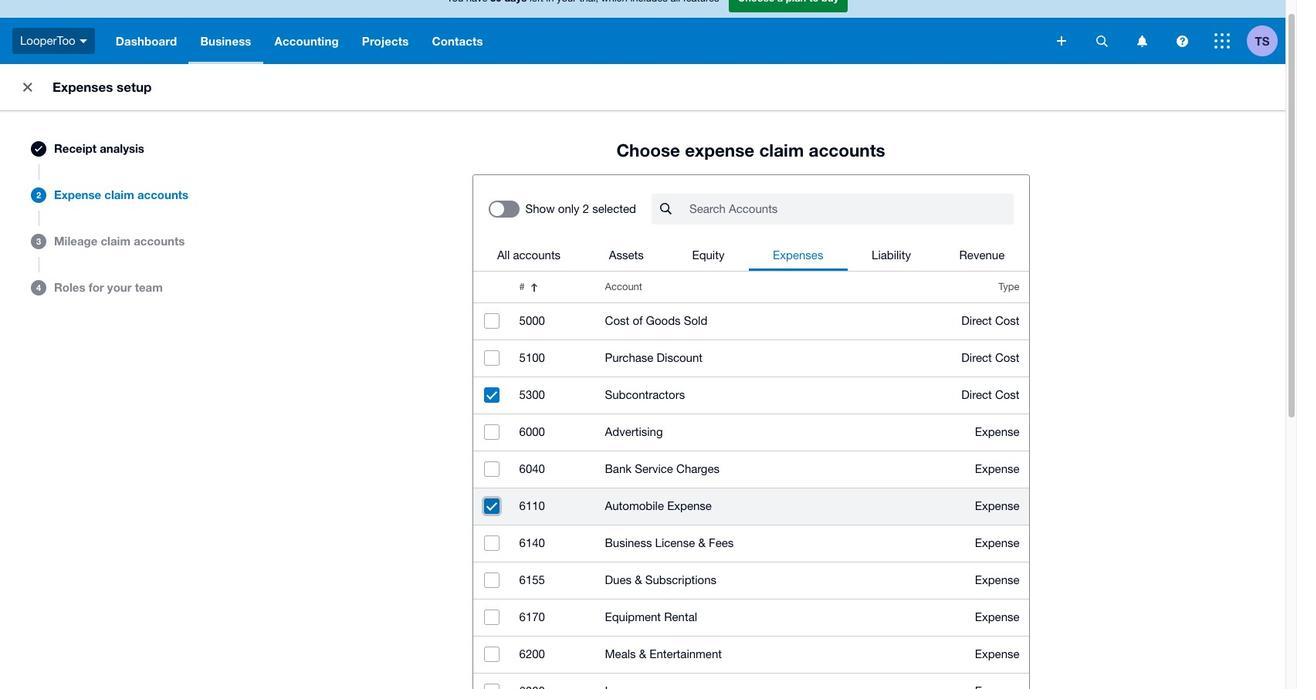 Task type: locate. For each thing, give the bounding box(es) containing it.
0 vertical spatial claim
[[760, 140, 804, 161]]

2 vertical spatial direct
[[962, 389, 993, 402]]

5000
[[520, 314, 545, 328]]

sold
[[684, 314, 708, 328]]

expenses inside expenses button
[[773, 249, 824, 262]]

Search Accounts field
[[688, 195, 1014, 224]]

roles for your team
[[54, 281, 163, 295]]

analysis
[[100, 142, 144, 155]]

2 vertical spatial &
[[640, 648, 647, 661]]

mileage claim accounts
[[54, 234, 185, 248]]

assets
[[609, 249, 644, 262]]

1 vertical spatial 2
[[583, 202, 590, 216]]

accounting
[[275, 34, 339, 48]]

business for business license & fees
[[605, 537, 652, 550]]

& for subscriptions
[[635, 574, 643, 587]]

your
[[107, 281, 132, 295]]

account
[[605, 281, 643, 293]]

type
[[999, 281, 1020, 293]]

1 horizontal spatial expenses
[[773, 249, 824, 262]]

1 horizontal spatial svg image
[[1177, 35, 1189, 47]]

6170
[[520, 611, 545, 624]]

equity button
[[668, 240, 749, 271]]

contacts button
[[421, 18, 495, 64]]

6200
[[520, 648, 545, 661]]

& right dues
[[635, 574, 643, 587]]

2
[[36, 190, 41, 200], [583, 202, 590, 216]]

contacts
[[432, 34, 483, 48]]

3 direct from the top
[[962, 389, 993, 402]]

claim right expense
[[760, 140, 804, 161]]

dues & subscriptions
[[605, 574, 717, 587]]

rental
[[665, 611, 698, 624]]

1 vertical spatial direct cost
[[962, 352, 1020, 365]]

1 horizontal spatial 2
[[583, 202, 590, 216]]

subcontractors
[[605, 389, 685, 402]]

& left "fees"
[[699, 537, 706, 550]]

roles
[[54, 281, 85, 295]]

1 vertical spatial &
[[635, 574, 643, 587]]

svg image
[[1138, 35, 1148, 47], [1058, 36, 1067, 46], [79, 39, 87, 43]]

1 vertical spatial claim
[[105, 188, 134, 202]]

purchase discount
[[605, 352, 703, 365]]

cost for cost of goods sold
[[996, 314, 1020, 328]]

2 vertical spatial direct cost
[[962, 389, 1020, 402]]

1 horizontal spatial business
[[605, 537, 652, 550]]

0 vertical spatial expenses
[[53, 79, 113, 95]]

receipt
[[54, 142, 97, 155]]

0 horizontal spatial 2
[[36, 190, 41, 200]]

show
[[526, 202, 555, 216]]

expenses
[[53, 79, 113, 95], [773, 249, 824, 262]]

account button
[[596, 272, 881, 303]]

accounts
[[809, 140, 886, 161], [138, 188, 189, 202], [134, 234, 185, 248], [513, 249, 561, 262]]

equipment
[[605, 611, 661, 624]]

claim right mileage
[[101, 234, 131, 248]]

advertising
[[605, 426, 663, 439]]

0 vertical spatial 2
[[36, 190, 41, 200]]

0 horizontal spatial expenses
[[53, 79, 113, 95]]

& right meals
[[640, 648, 647, 661]]

1 vertical spatial direct
[[962, 352, 993, 365]]

accounting button
[[263, 18, 351, 64]]

claim
[[760, 140, 804, 161], [105, 188, 134, 202], [101, 234, 131, 248]]

business inside choose expense claim accounts tab list
[[605, 537, 652, 550]]

expense for bank service charges
[[976, 463, 1020, 476]]

meals
[[605, 648, 636, 661]]

receipt analysis button
[[15, 126, 209, 172]]

expense
[[54, 188, 101, 202], [976, 426, 1020, 439], [976, 463, 1020, 476], [668, 500, 712, 513], [976, 500, 1020, 513], [976, 537, 1020, 550], [976, 574, 1020, 587], [976, 611, 1020, 624], [976, 648, 1020, 661]]

choose expense claim accounts tab list
[[15, 126, 1271, 690]]

expense
[[685, 140, 755, 161]]

accounts right all
[[513, 249, 561, 262]]

0 horizontal spatial business
[[200, 34, 252, 48]]

0 horizontal spatial svg image
[[79, 39, 87, 43]]

svg image inside loopertoo popup button
[[79, 39, 87, 43]]

business license & fees
[[605, 537, 734, 550]]

business inside dropdown button
[[200, 34, 252, 48]]

2 vertical spatial claim
[[101, 234, 131, 248]]

bank service charges
[[605, 463, 720, 476]]

setup
[[117, 79, 152, 95]]

0 vertical spatial direct
[[962, 314, 993, 328]]

svg image
[[1215, 33, 1231, 49], [1097, 35, 1108, 47], [1177, 35, 1189, 47]]

expense for automobile expense
[[976, 500, 1020, 513]]

3 direct cost from the top
[[962, 389, 1020, 402]]

6040
[[520, 463, 545, 476]]

equipment rental
[[605, 611, 698, 624]]

business
[[200, 34, 252, 48], [605, 537, 652, 550]]

6000
[[520, 426, 545, 439]]

cost of goods sold
[[605, 314, 708, 328]]

accounts down analysis
[[138, 188, 189, 202]]

direct
[[962, 314, 993, 328], [962, 352, 993, 365], [962, 389, 993, 402]]

automobile expense
[[605, 500, 712, 513]]

# button
[[510, 272, 596, 303]]

2 horizontal spatial svg image
[[1215, 33, 1231, 49]]

2 direct cost from the top
[[962, 352, 1020, 365]]

cost for subcontractors
[[996, 389, 1020, 402]]

loopertoo
[[20, 34, 75, 47]]

1 direct cost from the top
[[962, 314, 1020, 328]]

0 vertical spatial direct cost
[[962, 314, 1020, 328]]

1 direct from the top
[[962, 314, 993, 328]]

0 vertical spatial business
[[200, 34, 252, 48]]

direct cost
[[962, 314, 1020, 328], [962, 352, 1020, 365], [962, 389, 1020, 402]]

for
[[89, 281, 104, 295]]

2 down complete 'image'
[[36, 190, 41, 200]]

expenses setup
[[53, 79, 152, 95]]

2 right "only"
[[583, 202, 590, 216]]

business for business
[[200, 34, 252, 48]]

expense claim accounts
[[54, 188, 189, 202]]

&
[[699, 537, 706, 550], [635, 574, 643, 587], [640, 648, 647, 661]]

banner containing ts
[[0, 0, 1286, 64]]

claim down receipt analysis button
[[105, 188, 134, 202]]

purchase
[[605, 352, 654, 365]]

expenses up the account button
[[773, 249, 824, 262]]

1 vertical spatial business
[[605, 537, 652, 550]]

2 direct from the top
[[962, 352, 993, 365]]

cost
[[605, 314, 630, 328], [996, 314, 1020, 328], [996, 352, 1020, 365], [996, 389, 1020, 402]]

close image
[[12, 72, 43, 103]]

expense for meals & entertainment
[[976, 648, 1020, 661]]

1 vertical spatial expenses
[[773, 249, 824, 262]]

expense for equipment rental
[[976, 611, 1020, 624]]

banner
[[0, 0, 1286, 64]]

expenses left setup
[[53, 79, 113, 95]]



Task type: vqa. For each thing, say whether or not it's contained in the screenshot.
2nd the "2023" from the top of the List Of History For This Document element
no



Task type: describe. For each thing, give the bounding box(es) containing it.
selected
[[593, 202, 637, 216]]

ts
[[1256, 34, 1271, 48]]

3
[[36, 236, 41, 246]]

show only 2 selected
[[526, 202, 637, 216]]

subscriptions
[[646, 574, 717, 587]]

type button
[[881, 272, 1030, 303]]

equity
[[693, 249, 725, 262]]

accounts up the search accounts field in the top right of the page
[[809, 140, 886, 161]]

only
[[558, 202, 580, 216]]

0 horizontal spatial svg image
[[1097, 35, 1108, 47]]

automobile
[[605, 500, 664, 513]]

expenses button
[[749, 240, 848, 271]]

5300
[[520, 389, 545, 402]]

claim for expense claim accounts
[[105, 188, 134, 202]]

all
[[497, 249, 510, 262]]

accounts inside all accounts button
[[513, 249, 561, 262]]

5100
[[520, 352, 545, 365]]

fees
[[709, 537, 734, 550]]

dashboard
[[116, 34, 177, 48]]

of
[[633, 314, 643, 328]]

direct cost for of
[[962, 314, 1020, 328]]

expenses for expenses
[[773, 249, 824, 262]]

service
[[635, 463, 674, 476]]

meals & entertainment
[[605, 648, 722, 661]]

liability
[[872, 249, 912, 262]]

cost for purchase discount
[[996, 352, 1020, 365]]

& for entertainment
[[640, 648, 647, 661]]

charges
[[677, 463, 720, 476]]

expenses for expenses setup
[[53, 79, 113, 95]]

expense for advertising
[[976, 426, 1020, 439]]

4
[[36, 282, 41, 292]]

projects button
[[351, 18, 421, 64]]

entertainment
[[650, 648, 722, 661]]

dashboard link
[[104, 18, 189, 64]]

0 vertical spatial &
[[699, 537, 706, 550]]

all accounts button
[[473, 240, 585, 271]]

accounts up team
[[134, 234, 185, 248]]

business button
[[189, 18, 263, 64]]

direct for discount
[[962, 352, 993, 365]]

discount
[[657, 352, 703, 365]]

direct for of
[[962, 314, 993, 328]]

all accounts
[[497, 249, 561, 262]]

claim for mileage claim accounts
[[101, 234, 131, 248]]

liability button
[[848, 240, 936, 271]]

bank
[[605, 463, 632, 476]]

complete image
[[35, 146, 42, 152]]

dues
[[605, 574, 632, 587]]

projects
[[362, 34, 409, 48]]

loopertoo button
[[0, 18, 104, 64]]

assets button
[[585, 240, 668, 271]]

6155
[[520, 574, 545, 587]]

2 horizontal spatial svg image
[[1138, 35, 1148, 47]]

6110
[[520, 500, 545, 513]]

1 horizontal spatial svg image
[[1058, 36, 1067, 46]]

choose
[[617, 140, 681, 161]]

receipt analysis
[[54, 142, 144, 155]]

mileage
[[54, 234, 98, 248]]

revenue
[[960, 249, 1005, 262]]

revenue button
[[936, 240, 1030, 271]]

direct cost for discount
[[962, 352, 1020, 365]]

expense for dues & subscriptions
[[976, 574, 1020, 587]]

#
[[520, 281, 525, 293]]

ts button
[[1248, 18, 1286, 64]]

team
[[135, 281, 163, 295]]

choose expense claim accounts
[[617, 140, 886, 161]]

license
[[656, 537, 696, 550]]

goods
[[646, 314, 681, 328]]

expense for business license & fees
[[976, 537, 1020, 550]]

6140
[[520, 537, 545, 550]]



